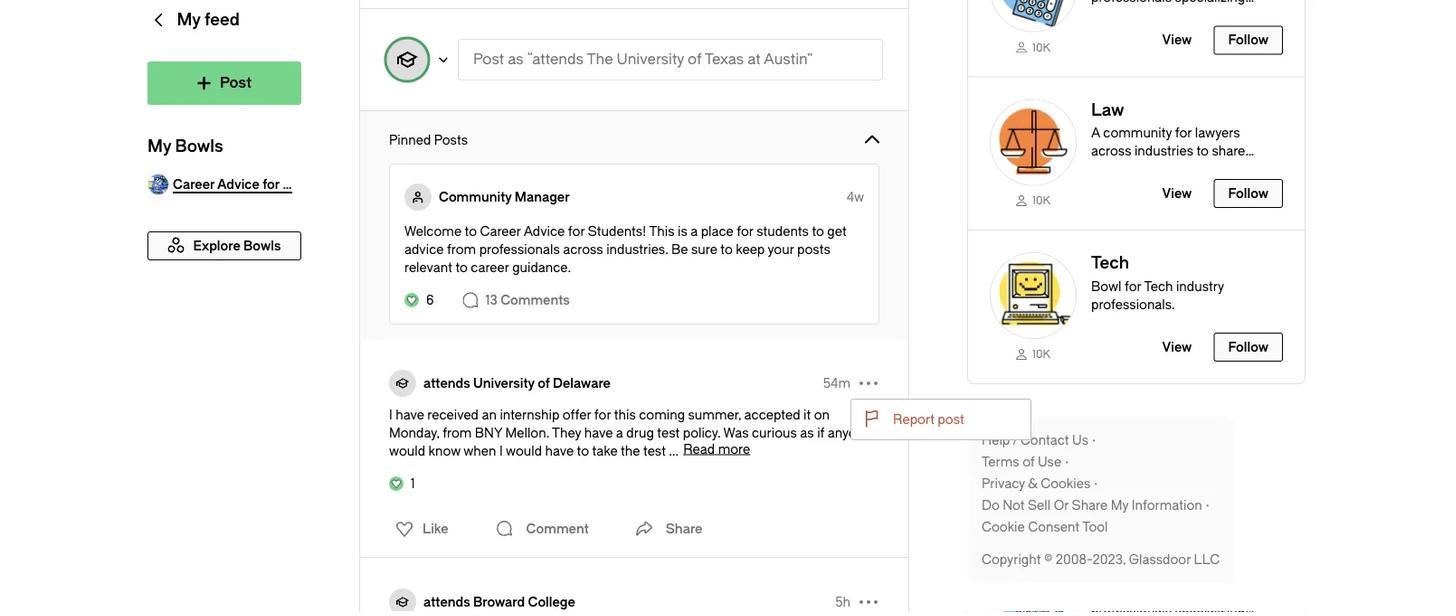 Task type: vqa. For each thing, say whether or not it's contained in the screenshot.
10K
yes



Task type: describe. For each thing, give the bounding box(es) containing it.
this
[[649, 224, 675, 239]]

posts
[[434, 133, 468, 148]]

consent
[[1028, 520, 1080, 535]]

0 horizontal spatial university
[[473, 376, 535, 391]]

share inside help / contact us terms of use privacy & cookies do not sell or share my information cookie consent tool
[[1072, 498, 1108, 513]]

and
[[1168, 162, 1191, 177]]

13 comments
[[486, 293, 570, 308]]

glassdoor
[[1129, 553, 1191, 568]]

1 vertical spatial of
[[538, 376, 550, 391]]

relevant
[[405, 260, 452, 275]]

anyone
[[828, 426, 872, 441]]

or
[[1054, 498, 1069, 513]]

10k link inside button
[[990, 40, 1077, 55]]

0 vertical spatial test
[[657, 426, 680, 441]]

from inside the welcome to career advice for students! this is a place for students to get advice from professionals across industries. be sure to keep your posts relevant to career guidance.
[[447, 242, 476, 257]]

cookies
[[1041, 477, 1091, 492]]

across inside law a community for lawyers across industries to share experiences and compare notes
[[1092, 144, 1132, 159]]

industries.
[[607, 242, 669, 257]]

feed
[[204, 10, 240, 29]]

law a community for lawyers across industries to share experiences and compare notes
[[1092, 100, 1248, 195]]

broward
[[473, 595, 525, 610]]

not
[[1003, 498, 1025, 513]]

summer,
[[688, 408, 741, 423]]

help / contact us terms of use privacy & cookies do not sell or share my information cookie consent tool
[[982, 433, 1203, 535]]

of for terms
[[1023, 455, 1035, 470]]

a inside i have received an internship offer for this coming summer, accepted it on monday, from bny mellon. they have a drug test policy. was curious as if anyone would know when i would have to take the test ...
[[616, 426, 624, 441]]

accepted
[[745, 408, 801, 423]]

...
[[669, 444, 679, 459]]

cookie
[[982, 520, 1025, 535]]

10k button
[[969, 0, 1305, 76]]

for inside i have received an internship offer for this coming summer, accepted it on monday, from bny mellon. they have a drug test policy. was curious as if anyone would know when i would have to take the test ...
[[595, 408, 611, 423]]

cookie consent tool link
[[982, 519, 1108, 537]]

texas
[[705, 51, 744, 68]]

image for bowl image for tech
[[990, 253, 1077, 340]]

it
[[804, 408, 811, 423]]

posts
[[798, 242, 831, 257]]

industries
[[1135, 144, 1194, 159]]

privacy
[[982, 477, 1025, 492]]

bowl
[[1092, 279, 1122, 294]]

2 would from the left
[[506, 444, 542, 459]]

career
[[471, 260, 509, 275]]

for right advice
[[568, 224, 585, 239]]

was
[[724, 426, 749, 441]]

share inside 'dropdown button'
[[666, 522, 703, 537]]

career
[[480, 224, 521, 239]]

my bowls
[[148, 137, 223, 156]]

law
[[1092, 100, 1125, 119]]

more
[[718, 442, 751, 457]]

this
[[614, 408, 636, 423]]

10k inside button
[[1033, 41, 1051, 54]]

my for my feed
[[177, 10, 201, 29]]

my inside help / contact us terms of use privacy & cookies do not sell or share my information cookie consent tool
[[1111, 498, 1129, 513]]

to down 'place'
[[721, 242, 733, 257]]

1 vertical spatial i
[[500, 444, 503, 459]]

sell
[[1028, 498, 1051, 513]]

they
[[552, 426, 581, 441]]

post
[[473, 51, 504, 68]]

for up keep
[[737, 224, 754, 239]]

to left career
[[465, 224, 477, 239]]

attends university of delaware
[[424, 376, 611, 391]]

get
[[828, 224, 847, 239]]

report post
[[893, 412, 965, 427]]

privacy & cookies link
[[982, 475, 1102, 493]]

attends broward college
[[424, 595, 576, 610]]

i have received an internship offer for this coming summer, accepted it on monday, from bny mellon. they have a drug test policy. was curious as if anyone would know when i would have to take the test ...
[[389, 408, 872, 459]]

0 vertical spatial tech
[[1092, 254, 1130, 273]]

10k for tech
[[1033, 348, 1051, 361]]

comment
[[526, 522, 589, 537]]

as inside i have received an internship offer for this coming summer, accepted it on monday, from bny mellon. they have a drug test policy. was curious as if anyone would know when i would have to take the test ...
[[800, 426, 814, 441]]

university inside button
[[617, 51, 684, 68]]

"attends
[[527, 51, 584, 68]]

like
[[423, 522, 449, 537]]

to inside i have received an internship offer for this coming summer, accepted it on monday, from bny mellon. they have a drug test policy. was curious as if anyone would know when i would have to take the test ...
[[577, 444, 589, 459]]

welcome
[[405, 224, 462, 239]]

is
[[678, 224, 688, 239]]

copyright
[[982, 553, 1041, 568]]

lawyers
[[1195, 126, 1241, 141]]

to inside law a community for lawyers across industries to share experiences and compare notes
[[1197, 144, 1209, 159]]

be
[[672, 242, 688, 257]]

1 would from the left
[[389, 444, 426, 459]]

manager
[[515, 190, 570, 205]]

to up posts at the right of page
[[812, 224, 824, 239]]

keep
[[736, 242, 765, 257]]

us
[[1073, 433, 1089, 448]]

curious
[[752, 426, 797, 441]]

terms
[[982, 455, 1020, 470]]

coming
[[639, 408, 685, 423]]

offer
[[563, 408, 591, 423]]

a
[[1092, 126, 1101, 141]]

post as "attends the university of texas at austin" button
[[458, 39, 883, 81]]

sure
[[692, 242, 718, 257]]

from inside i have received an internship offer for this coming summer, accepted it on monday, from bny mellon. they have a drug test policy. was curious as if anyone would know when i would have to take the test ...
[[443, 426, 472, 441]]

tech bowl for tech industry professionals.
[[1092, 254, 1225, 313]]

&
[[1029, 477, 1038, 492]]

do not sell or share my information link
[[982, 497, 1214, 515]]

read more button
[[684, 442, 751, 457]]

attends for attends broward college
[[424, 595, 470, 610]]

post
[[938, 412, 965, 427]]

tool
[[1083, 520, 1108, 535]]

2 horizontal spatial have
[[585, 426, 613, 441]]

0 vertical spatial i
[[389, 408, 393, 423]]



Task type: locate. For each thing, give the bounding box(es) containing it.
2 vertical spatial of
[[1023, 455, 1035, 470]]

0 horizontal spatial as
[[508, 51, 524, 68]]

attends left the broward
[[424, 595, 470, 610]]

0 vertical spatial image for bowl image
[[990, 99, 1077, 186]]

my feed link
[[148, 0, 301, 62]]

1 horizontal spatial a
[[691, 224, 698, 239]]

0 vertical spatial from
[[447, 242, 476, 257]]

to left take
[[577, 444, 589, 459]]

across down students!
[[563, 242, 603, 257]]

0 horizontal spatial tech
[[1092, 254, 1130, 273]]

1 vertical spatial 10k
[[1033, 195, 1051, 208]]

0 vertical spatial attends
[[424, 376, 470, 391]]

toogle identity image for i
[[389, 370, 416, 397]]

read
[[684, 442, 715, 457]]

llc
[[1194, 553, 1220, 568]]

report post menu item
[[852, 400, 1031, 440]]

10k for law
[[1033, 195, 1051, 208]]

received
[[428, 408, 479, 423]]

1 vertical spatial across
[[563, 242, 603, 257]]

0 vertical spatial my
[[177, 10, 201, 29]]

experiences
[[1092, 162, 1165, 177]]

1 vertical spatial from
[[443, 426, 472, 441]]

1 vertical spatial attends
[[424, 595, 470, 610]]

the
[[621, 444, 640, 459]]

professionals.
[[1092, 298, 1176, 313]]

at
[[748, 51, 761, 68]]

my for my bowls
[[148, 137, 171, 156]]

0 horizontal spatial a
[[616, 426, 624, 441]]

share up tool
[[1072, 498, 1108, 513]]

attends for attends university of delaware
[[424, 376, 470, 391]]

0 vertical spatial university
[[617, 51, 684, 68]]

my left 'information'
[[1111, 498, 1129, 513]]

6
[[426, 293, 434, 308]]

test left ...
[[644, 444, 666, 459]]

my feed
[[177, 10, 240, 29]]

toogle identity image for welcome
[[405, 184, 432, 211]]

test
[[657, 426, 680, 441], [644, 444, 666, 459]]

1 horizontal spatial across
[[1092, 144, 1132, 159]]

university right the
[[617, 51, 684, 68]]

help / contact us link
[[982, 432, 1100, 450]]

industry
[[1177, 279, 1225, 294]]

3 10k from the top
[[1033, 348, 1051, 361]]

1 vertical spatial toogle identity image
[[389, 370, 416, 397]]

my left bowls
[[148, 137, 171, 156]]

5h
[[836, 595, 851, 610]]

from up career on the left top of page
[[447, 242, 476, 257]]

1 vertical spatial have
[[585, 426, 613, 441]]

a
[[691, 224, 698, 239], [616, 426, 624, 441]]

1 horizontal spatial i
[[500, 444, 503, 459]]

10k link for law
[[990, 193, 1077, 208]]

comments
[[501, 293, 570, 308]]

use
[[1038, 455, 1062, 470]]

have up "monday,"
[[396, 408, 424, 423]]

a inside the welcome to career advice for students! this is a place for students to get advice from professionals across industries. be sure to keep your posts relevant to career guidance.
[[691, 224, 698, 239]]

1 vertical spatial my
[[148, 137, 171, 156]]

0 horizontal spatial across
[[563, 242, 603, 257]]

as right the post
[[508, 51, 524, 68]]

a right 'is'
[[691, 224, 698, 239]]

report
[[893, 412, 935, 427]]

share
[[1072, 498, 1108, 513], [666, 522, 703, 537]]

mellon.
[[506, 426, 550, 441]]

of inside the post as "attends the university of texas at austin" button
[[688, 51, 702, 68]]

1 attends from the top
[[424, 376, 470, 391]]

to left career on the left top of page
[[456, 260, 468, 275]]

take
[[592, 444, 618, 459]]

of up internship
[[538, 376, 550, 391]]

monday,
[[389, 426, 440, 441]]

have down they
[[545, 444, 574, 459]]

1 horizontal spatial tech
[[1144, 279, 1174, 294]]

2 10k from the top
[[1033, 195, 1051, 208]]

help
[[982, 433, 1010, 448]]

2 horizontal spatial of
[[1023, 455, 1035, 470]]

0 vertical spatial 10k link
[[990, 40, 1077, 55]]

2 vertical spatial my
[[1111, 498, 1129, 513]]

1 horizontal spatial of
[[688, 51, 702, 68]]

for up the industries
[[1176, 126, 1192, 141]]

would down mellon.
[[506, 444, 542, 459]]

1 vertical spatial tech
[[1144, 279, 1174, 294]]

1 vertical spatial university
[[473, 376, 535, 391]]

would
[[389, 444, 426, 459], [506, 444, 542, 459]]

your
[[768, 242, 794, 257]]

for left this
[[595, 408, 611, 423]]

2 vertical spatial toogle identity image
[[389, 589, 416, 613]]

the
[[587, 51, 613, 68]]

54m
[[823, 376, 851, 391]]

university
[[617, 51, 684, 68], [473, 376, 535, 391]]

students
[[757, 224, 809, 239]]

1 horizontal spatial share
[[1072, 498, 1108, 513]]

policy.
[[683, 426, 721, 441]]

1 vertical spatial test
[[644, 444, 666, 459]]

my left feed
[[177, 10, 201, 29]]

2 horizontal spatial my
[[1111, 498, 1129, 513]]

compare
[[1194, 162, 1248, 177]]

0 vertical spatial a
[[691, 224, 698, 239]]

drug
[[627, 426, 654, 441]]

0 horizontal spatial of
[[538, 376, 550, 391]]

of left "use"
[[1023, 455, 1035, 470]]

pinned
[[389, 133, 431, 148]]

0 vertical spatial 10k
[[1033, 41, 1051, 54]]

10k link
[[990, 40, 1077, 55], [990, 193, 1077, 208], [990, 347, 1077, 362]]

1 vertical spatial image for bowl image
[[990, 253, 1077, 340]]

1 10k link from the top
[[990, 40, 1077, 55]]

image for bowl image
[[990, 99, 1077, 186], [990, 253, 1077, 340]]

of left texas
[[688, 51, 702, 68]]

for inside law a community for lawyers across industries to share experiences and compare notes
[[1176, 126, 1192, 141]]

know
[[429, 444, 461, 459]]

2023,
[[1093, 553, 1126, 568]]

my
[[177, 10, 201, 29], [148, 137, 171, 156], [1111, 498, 1129, 513]]

across inside the welcome to career advice for students! this is a place for students to get advice from professionals across industries. be sure to keep your posts relevant to career guidance.
[[563, 242, 603, 257]]

1 horizontal spatial university
[[617, 51, 684, 68]]

0 horizontal spatial would
[[389, 444, 426, 459]]

delaware
[[553, 376, 611, 391]]

across down a
[[1092, 144, 1132, 159]]

2 attends from the top
[[424, 595, 470, 610]]

my inside the my feed link
[[177, 10, 201, 29]]

do
[[982, 498, 1000, 513]]

share down ...
[[666, 522, 703, 537]]

2 10k link from the top
[[990, 193, 1077, 208]]

1 vertical spatial share
[[666, 522, 703, 537]]

toogle identity image
[[386, 38, 429, 81]]

to down lawyers
[[1197, 144, 1209, 159]]

information
[[1132, 498, 1203, 513]]

2 vertical spatial 10k
[[1033, 348, 1051, 361]]

1 horizontal spatial as
[[800, 426, 814, 441]]

10k link for tech
[[990, 347, 1077, 362]]

3 10k link from the top
[[990, 347, 1077, 362]]

from down received
[[443, 426, 472, 441]]

0 vertical spatial across
[[1092, 144, 1132, 159]]

/
[[1013, 433, 1018, 448]]

on
[[814, 408, 830, 423]]

54m link
[[823, 375, 851, 393]]

bny
[[475, 426, 502, 441]]

image for bowl image left bowl
[[990, 253, 1077, 340]]

1 image for bowl image from the top
[[990, 99, 1077, 186]]

community
[[1104, 126, 1172, 141]]

like button
[[385, 515, 454, 544]]

4w
[[847, 190, 864, 205]]

terms of use link
[[982, 453, 1073, 472]]

1 vertical spatial 10k link
[[990, 193, 1077, 208]]

0 vertical spatial share
[[1072, 498, 1108, 513]]

notes
[[1092, 180, 1125, 195]]

i right when on the left bottom of the page
[[500, 444, 503, 459]]

image for bowl image for law
[[990, 99, 1077, 186]]

a down this
[[616, 426, 624, 441]]

to
[[1197, 144, 1209, 159], [465, 224, 477, 239], [812, 224, 824, 239], [721, 242, 733, 257], [456, 260, 468, 275], [577, 444, 589, 459]]

as inside the post as "attends the university of texas at austin" button
[[508, 51, 524, 68]]

2 image for bowl image from the top
[[990, 253, 1077, 340]]

comment button
[[490, 511, 594, 548]]

0 horizontal spatial share
[[666, 522, 703, 537]]

students!
[[588, 224, 647, 239]]

1 horizontal spatial my
[[177, 10, 201, 29]]

1 horizontal spatial have
[[545, 444, 574, 459]]

toogle identity image up "monday,"
[[389, 370, 416, 397]]

0 vertical spatial have
[[396, 408, 424, 423]]

0 vertical spatial toogle identity image
[[405, 184, 432, 211]]

pinned posts
[[389, 133, 468, 148]]

tech up bowl
[[1092, 254, 1130, 273]]

contact
[[1021, 433, 1070, 448]]

share button
[[630, 511, 703, 548]]

0 horizontal spatial my
[[148, 137, 171, 156]]

1 horizontal spatial would
[[506, 444, 542, 459]]

1 vertical spatial a
[[616, 426, 624, 441]]

0 horizontal spatial have
[[396, 408, 424, 423]]

an
[[482, 408, 497, 423]]

1 vertical spatial as
[[800, 426, 814, 441]]

have up take
[[585, 426, 613, 441]]

guidance.
[[512, 260, 571, 275]]

when
[[464, 444, 496, 459]]

across
[[1092, 144, 1132, 159], [563, 242, 603, 257]]

community manager
[[439, 190, 570, 205]]

for up professionals.
[[1125, 279, 1142, 294]]

of for university
[[688, 51, 702, 68]]

test up ...
[[657, 426, 680, 441]]

tech up professionals.
[[1144, 279, 1174, 294]]

bowls
[[175, 137, 223, 156]]

toogle identity image down 'like' button
[[389, 589, 416, 613]]

image for bowl image left a
[[990, 99, 1077, 186]]

university up an
[[473, 376, 535, 391]]

0 vertical spatial of
[[688, 51, 702, 68]]

share
[[1212, 144, 1246, 159]]

of inside help / contact us terms of use privacy & cookies do not sell or share my information cookie consent tool
[[1023, 455, 1035, 470]]

1 10k from the top
[[1033, 41, 1051, 54]]

2008-
[[1056, 553, 1093, 568]]

for inside tech bowl for tech industry professionals.
[[1125, 279, 1142, 294]]

0 horizontal spatial i
[[389, 408, 393, 423]]

5h link
[[836, 594, 851, 612]]

i
[[389, 408, 393, 423], [500, 444, 503, 459]]

13
[[486, 293, 498, 308]]

internship
[[500, 408, 560, 423]]

0 vertical spatial as
[[508, 51, 524, 68]]

2 vertical spatial 10k link
[[990, 347, 1077, 362]]

if
[[817, 426, 825, 441]]

2 vertical spatial have
[[545, 444, 574, 459]]

attends up received
[[424, 376, 470, 391]]

would down "monday,"
[[389, 444, 426, 459]]

as left if
[[800, 426, 814, 441]]

toogle identity image
[[405, 184, 432, 211], [389, 370, 416, 397], [389, 589, 416, 613]]

i up "monday,"
[[389, 408, 393, 423]]

toogle identity image up welcome on the left top of page
[[405, 184, 432, 211]]

copyright © 2008-2023, glassdoor llc
[[982, 553, 1220, 568]]



